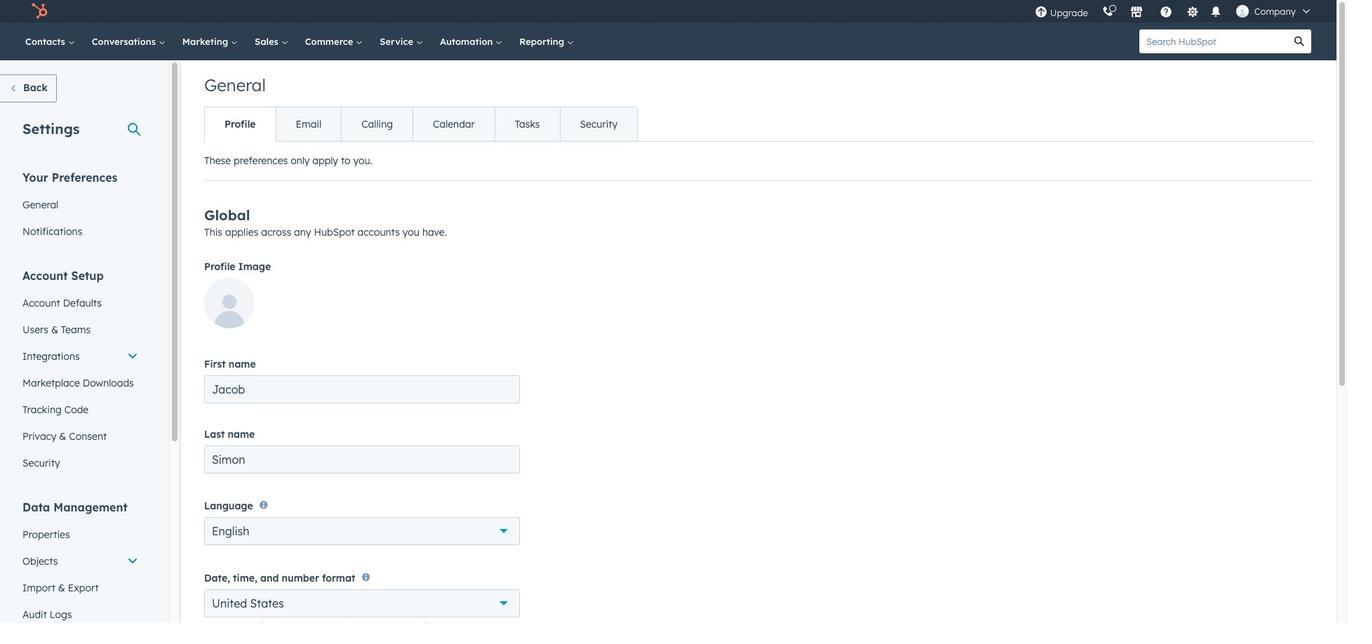 Task type: describe. For each thing, give the bounding box(es) containing it.
your preferences element
[[14, 170, 147, 245]]

account setup element
[[14, 268, 147, 476]]

data management element
[[14, 500, 147, 623]]

jacob simon image
[[1236, 5, 1249, 18]]



Task type: locate. For each thing, give the bounding box(es) containing it.
marketplaces image
[[1130, 6, 1143, 19]]

Search HubSpot search field
[[1139, 29, 1287, 53]]

navigation
[[204, 107, 638, 142]]

menu
[[1028, 0, 1320, 22]]

None text field
[[204, 375, 520, 403], [204, 446, 520, 474], [204, 375, 520, 403], [204, 446, 520, 474]]



